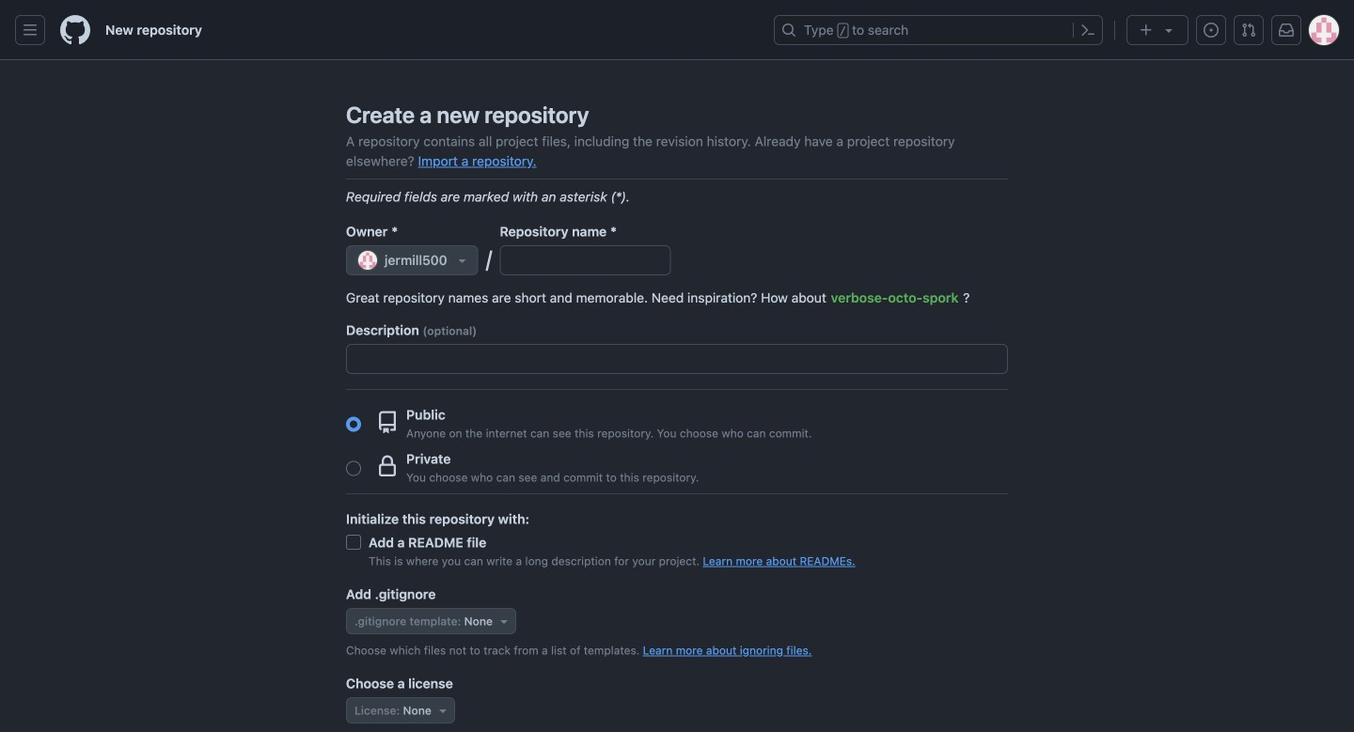 Task type: locate. For each thing, give the bounding box(es) containing it.
triangle down image
[[455, 253, 470, 268]]

issue opened image
[[1204, 23, 1219, 38]]

1 horizontal spatial triangle down image
[[497, 614, 512, 629]]

0 vertical spatial triangle down image
[[1162, 23, 1177, 38]]

1 vertical spatial triangle down image
[[497, 614, 512, 629]]

None text field
[[501, 246, 670, 275]]

None radio
[[346, 417, 361, 432], [346, 461, 361, 477], [346, 417, 361, 432], [346, 461, 361, 477]]

2 vertical spatial triangle down image
[[435, 704, 451, 719]]

notifications image
[[1279, 23, 1295, 38]]

0 horizontal spatial triangle down image
[[435, 704, 451, 719]]

Description text field
[[347, 345, 1008, 373]]

git pull request image
[[1242, 23, 1257, 38]]

None checkbox
[[346, 535, 361, 550]]

command palette image
[[1081, 23, 1096, 38]]

triangle down image
[[1162, 23, 1177, 38], [497, 614, 512, 629], [435, 704, 451, 719]]



Task type: vqa. For each thing, say whether or not it's contained in the screenshot.
CHECKBOX
yes



Task type: describe. For each thing, give the bounding box(es) containing it.
2 horizontal spatial triangle down image
[[1162, 23, 1177, 38]]

repo image
[[376, 411, 399, 434]]

homepage image
[[60, 15, 90, 45]]

plus image
[[1139, 23, 1154, 38]]

lock image
[[376, 456, 399, 478]]



